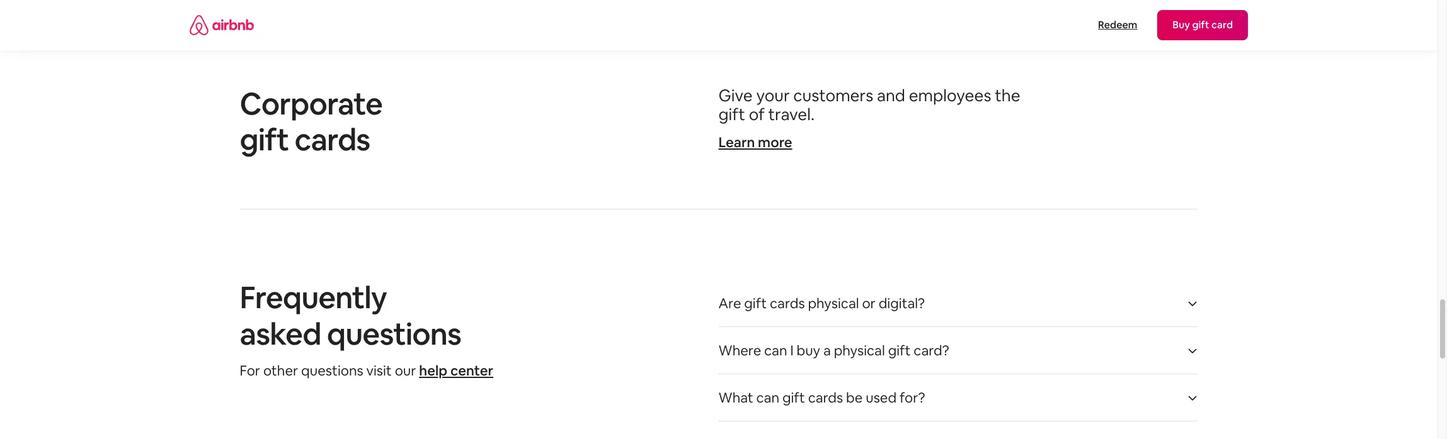 Task type: describe. For each thing, give the bounding box(es) containing it.
are gift cards physical or digital? button
[[719, 280, 1198, 327]]

where
[[719, 342, 762, 360]]

visit
[[367, 362, 392, 380]]

and
[[877, 85, 906, 106]]

where can i buy a physical gift card?
[[719, 342, 950, 360]]

gift right are
[[744, 295, 767, 312]]

of travel.
[[749, 104, 815, 125]]

redeem
[[1098, 18, 1137, 31]]

1 vertical spatial cards
[[808, 389, 843, 407]]

learn more
[[719, 133, 793, 151]]

help
[[419, 362, 448, 380]]

corporate
[[240, 84, 383, 123]]

physical inside dropdown button
[[808, 295, 859, 312]]

gift inside 'dropdown button'
[[888, 342, 911, 360]]

a
[[824, 342, 831, 360]]

card?
[[914, 342, 950, 360]]

are
[[719, 295, 741, 312]]

what can gift cards be used for? button
[[719, 375, 1198, 421]]

0 horizontal spatial cards
[[770, 295, 805, 312]]

learn
[[719, 133, 755, 151]]

asked questions
[[240, 315, 461, 354]]

center
[[451, 362, 494, 380]]

profile element
[[734, 0, 1248, 50]]

give your customers and employees the gift of travel.
[[719, 85, 1021, 125]]

for
[[240, 362, 261, 380]]

frequently
[[240, 278, 387, 317]]

customers
[[794, 85, 874, 106]]

physical inside 'dropdown button'
[[834, 342, 885, 360]]

give
[[719, 85, 753, 106]]

can for what
[[757, 389, 780, 407]]

the
[[995, 85, 1021, 106]]

our
[[395, 362, 416, 380]]

be
[[846, 389, 863, 407]]

gift inside give your customers and employees the gift of travel.
[[719, 104, 746, 125]]

frequently asked questions
[[240, 278, 461, 354]]

for other questions visit our help center
[[240, 362, 494, 380]]



Task type: locate. For each thing, give the bounding box(es) containing it.
cards left be
[[808, 389, 843, 407]]

questions
[[301, 362, 364, 380]]

physical right a at the bottom right of page
[[834, 342, 885, 360]]

cards
[[770, 295, 805, 312], [808, 389, 843, 407]]

0 vertical spatial can
[[765, 342, 788, 360]]

other
[[264, 362, 298, 380]]

1 horizontal spatial cards
[[808, 389, 843, 407]]

your
[[757, 85, 790, 106]]

i
[[791, 342, 794, 360]]

physical
[[808, 295, 859, 312], [834, 342, 885, 360]]

can inside 'dropdown button'
[[765, 342, 788, 360]]

what can gift cards be used for?
[[719, 389, 925, 407]]

used
[[866, 389, 897, 407]]

or
[[862, 295, 876, 312]]

0 vertical spatial cards
[[770, 295, 805, 312]]

gift down 'i'
[[783, 389, 805, 407]]

help center link
[[419, 362, 494, 380]]

digital?
[[879, 295, 925, 312]]

employees
[[909, 85, 992, 106]]

gift
[[719, 104, 746, 125], [744, 295, 767, 312], [888, 342, 911, 360], [783, 389, 805, 407]]

corporate gift cards
[[240, 84, 383, 160]]

can right the what
[[757, 389, 780, 407]]

1 vertical spatial physical
[[834, 342, 885, 360]]

what
[[719, 389, 754, 407]]

physical left or
[[808, 295, 859, 312]]

for?
[[900, 389, 925, 407]]

gift cards
[[240, 121, 370, 160]]

gift up learn
[[719, 104, 746, 125]]

learn more link
[[719, 133, 793, 151]]

cards up 'i'
[[770, 295, 805, 312]]

1 vertical spatial can
[[757, 389, 780, 407]]

are gift cards physical or digital?
[[719, 295, 925, 312]]

gift left card?
[[888, 342, 911, 360]]

where can i buy a physical gift card? button
[[719, 328, 1198, 374]]

redeem link
[[1092, 13, 1144, 38]]

buy
[[797, 342, 821, 360]]

can for where
[[765, 342, 788, 360]]

can inside dropdown button
[[757, 389, 780, 407]]

0 vertical spatial physical
[[808, 295, 859, 312]]

can left 'i'
[[765, 342, 788, 360]]

can
[[765, 342, 788, 360], [757, 389, 780, 407]]

more
[[758, 133, 793, 151]]



Task type: vqa. For each thing, say whether or not it's contained in the screenshot.
Redeem
yes



